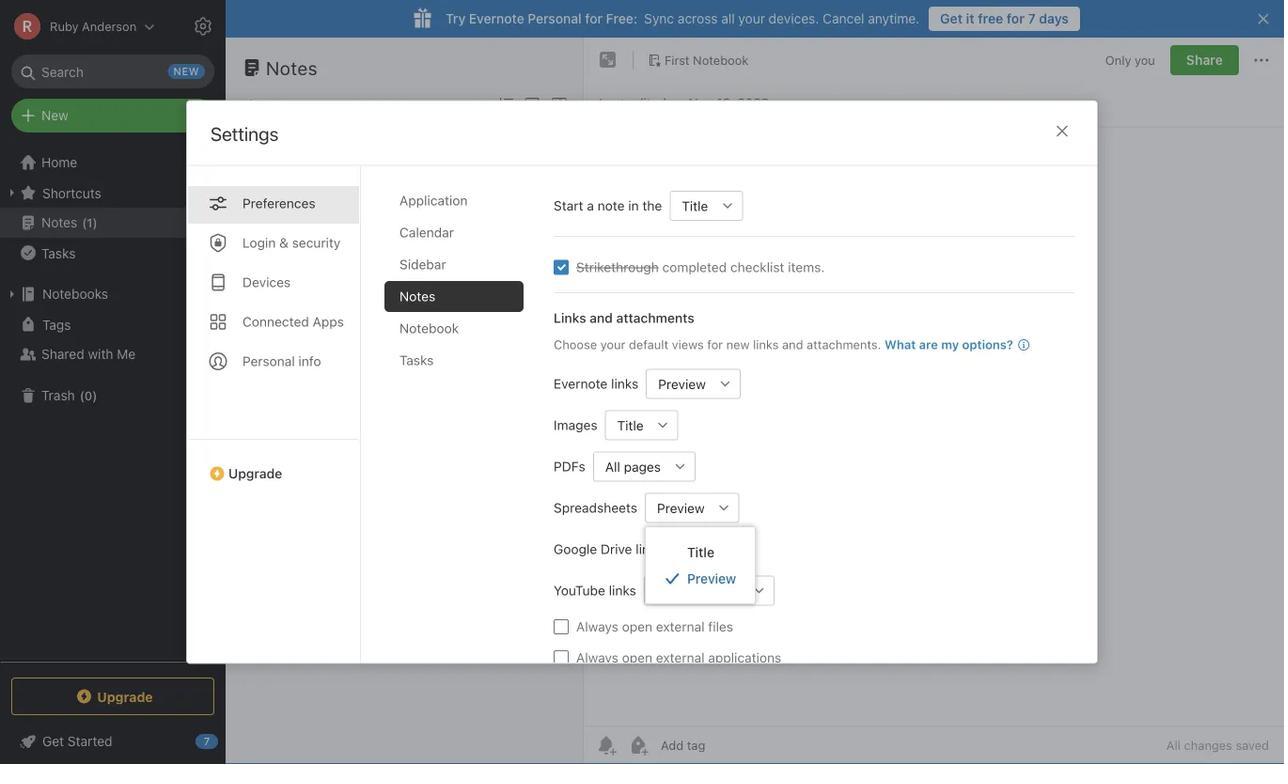 Task type: locate. For each thing, give the bounding box(es) containing it.
2 horizontal spatial notes
[[400, 288, 436, 304]]

1 vertical spatial preview
[[658, 500, 705, 516]]

try evernote personal for free: sync across all your devices. cancel anytime.
[[446, 11, 920, 26]]

tasks down notes ( 1 )
[[41, 245, 76, 261]]

0 vertical spatial notebook
[[693, 53, 749, 67]]

for left 7
[[1007, 11, 1025, 26]]

1 inside notes ( 1 )
[[87, 216, 93, 230]]

are
[[920, 337, 939, 351]]

security
[[292, 235, 341, 250]]

external for files
[[656, 619, 705, 634]]

tab list containing preferences
[[187, 166, 361, 664]]

1 horizontal spatial upgrade
[[229, 466, 282, 481]]

1 horizontal spatial a
[[587, 198, 594, 213]]

None search field
[[24, 55, 201, 88]]

minutes
[[282, 205, 324, 218]]

1 horizontal spatial for
[[708, 337, 723, 351]]

first notebook button
[[642, 47, 756, 73]]

tasks tab
[[385, 345, 524, 376]]

1 down shortcuts
[[87, 216, 93, 230]]

all
[[606, 459, 621, 474], [1167, 739, 1182, 753]]

for inside button
[[1007, 11, 1025, 26]]

applications
[[709, 650, 782, 666]]

external down the always open external files
[[656, 650, 705, 666]]

your down links and attachments
[[601, 337, 626, 351]]

for left the 'free:'
[[585, 11, 603, 26]]

7
[[1029, 11, 1036, 26]]

tags
[[42, 317, 71, 332]]

2 open from the top
[[622, 650, 653, 666]]

0 vertical spatial open
[[622, 619, 653, 634]]

2 vertical spatial title
[[688, 545, 715, 560]]

tab list containing application
[[385, 185, 539, 664]]

tree
[[0, 148, 226, 661]]

the
[[643, 198, 663, 213]]

2 ) from the top
[[92, 389, 97, 403]]

tab list
[[187, 166, 361, 664], [385, 185, 539, 664]]

only you
[[1106, 53, 1156, 67]]

external
[[656, 619, 705, 634], [656, 650, 705, 666]]

trash ( 0 )
[[41, 388, 97, 404]]

) right the trash
[[92, 389, 97, 403]]

title inside field
[[682, 198, 709, 213]]

notebook inside notebook tab
[[400, 320, 459, 336]]

2 horizontal spatial for
[[1007, 11, 1025, 26]]

0 vertical spatial )
[[93, 216, 98, 230]]

preview down title link
[[688, 571, 737, 587]]

) for notes
[[93, 216, 98, 230]]

1 horizontal spatial evernote
[[554, 376, 608, 391]]

a inside note list element
[[250, 205, 256, 218]]

0 horizontal spatial upgrade
[[97, 689, 153, 705]]

1 vertical spatial tasks
[[400, 352, 434, 368]]

nov
[[689, 95, 713, 111]]

1
[[248, 96, 254, 112], [87, 216, 93, 230]]

for
[[585, 11, 603, 26], [1007, 11, 1025, 26], [708, 337, 723, 351]]

a right start
[[587, 198, 594, 213]]

0 vertical spatial preview
[[659, 376, 706, 392]]

1 vertical spatial )
[[92, 389, 97, 403]]

1 vertical spatial notebook
[[400, 320, 459, 336]]

anytime.
[[869, 11, 920, 26]]

preview down views in the top right of the page
[[659, 376, 706, 392]]

0 horizontal spatial notebook
[[400, 320, 459, 336]]

title button for images
[[605, 410, 649, 440]]

shared with me
[[41, 347, 136, 362]]

preview inside the choose default view option for spreadsheets field
[[658, 500, 705, 516]]

1 vertical spatial and
[[783, 337, 804, 351]]

always right always open external files option on the left bottom of the page
[[577, 619, 619, 634]]

0 vertical spatial external
[[656, 619, 705, 634]]

a left few
[[250, 205, 256, 218]]

evernote right try
[[469, 11, 525, 26]]

title inside "dropdown list" menu
[[688, 545, 715, 560]]

0 vertical spatial always
[[577, 619, 619, 634]]

and right links
[[590, 310, 613, 325]]

all left changes
[[1167, 739, 1182, 753]]

1 horizontal spatial all
[[1167, 739, 1182, 753]]

your right all
[[739, 11, 766, 26]]

note list element
[[226, 38, 584, 765]]

all inside all pages 'button'
[[606, 459, 621, 474]]

preview inside field
[[659, 376, 706, 392]]

1 horizontal spatial tasks
[[400, 352, 434, 368]]

note up settings
[[258, 96, 285, 112]]

0 vertical spatial title
[[682, 198, 709, 213]]

title
[[682, 198, 709, 213], [618, 417, 644, 433], [688, 545, 715, 560]]

choose
[[554, 337, 597, 351]]

0 horizontal spatial all
[[606, 459, 621, 474]]

settings
[[211, 123, 279, 145]]

0 vertical spatial personal
[[528, 11, 582, 26]]

links up choose default view option for images field
[[612, 376, 639, 391]]

0 vertical spatial (
[[82, 216, 87, 230]]

note window element
[[584, 38, 1285, 765]]

all for all changes saved
[[1167, 739, 1182, 753]]

( inside notes ( 1 )
[[82, 216, 87, 230]]

title inside choose default view option for images field
[[618, 417, 644, 433]]

&
[[279, 235, 289, 250]]

add tag image
[[627, 735, 650, 757]]

( for notes
[[82, 216, 87, 230]]

your
[[739, 11, 766, 26], [601, 337, 626, 351]]

and left attachments.
[[783, 337, 804, 351]]

title up preview 'link'
[[688, 545, 715, 560]]

calendar tab
[[385, 217, 524, 248]]

notes inside tab
[[400, 288, 436, 304]]

completed
[[663, 259, 727, 275]]

title button right the the
[[670, 190, 713, 221]]

0 vertical spatial all
[[606, 459, 621, 474]]

close image
[[1052, 120, 1074, 143]]

0 vertical spatial evernote
[[469, 11, 525, 26]]

in
[[629, 198, 639, 213]]

0 horizontal spatial tasks
[[41, 245, 76, 261]]

google drive links
[[554, 541, 664, 557]]

notes down sidebar
[[400, 288, 436, 304]]

0 horizontal spatial evernote
[[469, 11, 525, 26]]

( right the trash
[[80, 389, 85, 403]]

what
[[885, 337, 917, 351]]

devices
[[243, 274, 291, 290]]

evernote down choose
[[554, 376, 608, 391]]

1 ) from the top
[[93, 216, 98, 230]]

home link
[[0, 148, 226, 178]]

it
[[967, 11, 975, 26]]

milk eggs sugar cheese
[[250, 165, 397, 181]]

) inside notes ( 1 )
[[93, 216, 98, 230]]

0 vertical spatial 1
[[248, 96, 254, 112]]

( inside trash ( 0 )
[[80, 389, 85, 403]]

tasks
[[41, 245, 76, 261], [400, 352, 434, 368]]

1 vertical spatial 1
[[87, 216, 93, 230]]

1 horizontal spatial note
[[598, 198, 625, 213]]

personal info
[[243, 353, 321, 369]]

1 horizontal spatial 1
[[248, 96, 254, 112]]

preview button for evernote links
[[646, 369, 711, 399]]

0 horizontal spatial and
[[590, 310, 613, 325]]

drive
[[601, 541, 633, 557]]

1 vertical spatial title
[[618, 417, 644, 433]]

Choose default view option for Spreadsheets field
[[645, 493, 740, 523]]

checklist
[[731, 259, 785, 275]]

1 horizontal spatial title button
[[670, 190, 713, 221]]

new
[[727, 337, 750, 351]]

expand note image
[[597, 49, 620, 71]]

days
[[1040, 11, 1070, 26]]

notes tab
[[385, 281, 524, 312]]

notebook down all
[[693, 53, 749, 67]]

notes up 1 note
[[266, 56, 318, 79]]

you
[[1135, 53, 1156, 67]]

2 vertical spatial notes
[[400, 288, 436, 304]]

all left the "pages"
[[606, 459, 621, 474]]

images
[[554, 417, 598, 433]]

notes down shortcuts
[[41, 215, 77, 230]]

1 vertical spatial external
[[656, 650, 705, 666]]

preview button up title link
[[645, 493, 710, 523]]

1 horizontal spatial tab list
[[385, 185, 539, 664]]

shortcuts button
[[0, 178, 225, 208]]

0 horizontal spatial tab list
[[187, 166, 361, 664]]

note left in on the top left of the page
[[598, 198, 625, 213]]

notebook
[[693, 53, 749, 67], [400, 320, 459, 336]]

title for images
[[618, 417, 644, 433]]

Note Editor text field
[[584, 128, 1285, 726]]

open down the always open external files
[[622, 650, 653, 666]]

1 horizontal spatial notebook
[[693, 53, 749, 67]]

) down shortcuts button
[[93, 216, 98, 230]]

preview up title link
[[658, 500, 705, 516]]

for left new
[[708, 337, 723, 351]]

preview button down views in the top right of the page
[[646, 369, 711, 399]]

external up 'always open external applications'
[[656, 619, 705, 634]]

me
[[117, 347, 136, 362]]

0 vertical spatial tasks
[[41, 245, 76, 261]]

open for always open external files
[[622, 619, 653, 634]]

personal down connected
[[243, 353, 295, 369]]

1 open from the top
[[622, 619, 653, 634]]

links right drive
[[636, 541, 664, 557]]

first
[[665, 53, 690, 67]]

preview inside 'link'
[[688, 571, 737, 587]]

upgrade
[[229, 466, 282, 481], [97, 689, 153, 705]]

Choose default view option for PDFs field
[[593, 452, 696, 482]]

1 vertical spatial upgrade
[[97, 689, 153, 705]]

0 horizontal spatial title button
[[605, 410, 649, 440]]

upgrade button
[[187, 439, 360, 489], [11, 678, 214, 716]]

all inside note window element
[[1167, 739, 1182, 753]]

1 up settings
[[248, 96, 254, 112]]

note
[[258, 96, 285, 112], [598, 198, 625, 213]]

views
[[672, 337, 704, 351]]

and
[[590, 310, 613, 325], [783, 337, 804, 351]]

1 vertical spatial open
[[622, 650, 653, 666]]

add a reminder image
[[595, 735, 618, 757]]

login & security
[[243, 235, 341, 250]]

new button
[[11, 99, 214, 133]]

2 external from the top
[[656, 650, 705, 666]]

) inside trash ( 0 )
[[92, 389, 97, 403]]

1 horizontal spatial and
[[783, 337, 804, 351]]

cheese
[[351, 165, 397, 181]]

1 vertical spatial preview button
[[645, 493, 710, 523]]

Always open external files checkbox
[[554, 619, 569, 634]]

all pages button
[[593, 452, 666, 482]]

0 vertical spatial title button
[[670, 190, 713, 221]]

always right always open external applications option
[[577, 650, 619, 666]]

0 horizontal spatial your
[[601, 337, 626, 351]]

for for free:
[[585, 11, 603, 26]]

0 horizontal spatial a
[[250, 205, 256, 218]]

a few minutes ago
[[250, 205, 347, 218]]

always
[[577, 619, 619, 634], [577, 650, 619, 666]]

2 always from the top
[[577, 650, 619, 666]]

title up all pages 'button'
[[618, 417, 644, 433]]

0 horizontal spatial notes
[[41, 215, 77, 230]]

0 vertical spatial preview button
[[646, 369, 711, 399]]

0 horizontal spatial personal
[[243, 353, 295, 369]]

youtube links
[[554, 583, 637, 598]]

info
[[299, 353, 321, 369]]

personal left the 'free:'
[[528, 11, 582, 26]]

1 external from the top
[[656, 619, 705, 634]]

0 horizontal spatial 1
[[87, 216, 93, 230]]

shared with me link
[[0, 340, 225, 370]]

1 vertical spatial notes
[[41, 215, 77, 230]]

( down shortcuts
[[82, 216, 87, 230]]

login
[[243, 235, 276, 250]]

evernote links
[[554, 376, 639, 391]]

1 vertical spatial (
[[80, 389, 85, 403]]

1 vertical spatial always
[[577, 650, 619, 666]]

title right the the
[[682, 198, 709, 213]]

external for applications
[[656, 650, 705, 666]]

title button up all pages 'button'
[[605, 410, 649, 440]]

1 vertical spatial title button
[[605, 410, 649, 440]]

1 vertical spatial all
[[1167, 739, 1182, 753]]

1 always from the top
[[577, 619, 619, 634]]

open up 'always open external applications'
[[622, 619, 653, 634]]

all for all pages
[[606, 459, 621, 474]]

pdfs
[[554, 459, 586, 474]]

preview
[[659, 376, 706, 392], [658, 500, 705, 516], [688, 571, 737, 587]]

0 horizontal spatial for
[[585, 11, 603, 26]]

1 horizontal spatial notes
[[266, 56, 318, 79]]

1 horizontal spatial your
[[739, 11, 766, 26]]

grocery
[[250, 145, 300, 161]]

2 vertical spatial preview
[[688, 571, 737, 587]]

tasks down notebook tab in the top left of the page
[[400, 352, 434, 368]]

0 vertical spatial note
[[258, 96, 285, 112]]

a
[[587, 198, 594, 213], [250, 205, 256, 218]]

with
[[88, 347, 113, 362]]

0 vertical spatial upgrade button
[[187, 439, 360, 489]]

0 vertical spatial notes
[[266, 56, 318, 79]]

free:
[[606, 11, 638, 26]]

Choose default view option for Images field
[[605, 410, 679, 440]]

notebook down notes tab
[[400, 320, 459, 336]]



Task type: describe. For each thing, give the bounding box(es) containing it.
tab list for start a note in the
[[385, 185, 539, 664]]

) for trash
[[92, 389, 97, 403]]

1 vertical spatial note
[[598, 198, 625, 213]]

always open external applications
[[577, 650, 782, 666]]

notes inside note list element
[[266, 56, 318, 79]]

notes ( 1 )
[[41, 215, 98, 230]]

trash
[[41, 388, 75, 404]]

choose your default views for new links and attachments.
[[554, 337, 882, 351]]

devices.
[[769, 11, 820, 26]]

first notebook
[[665, 53, 749, 67]]

1 horizontal spatial personal
[[528, 11, 582, 26]]

sidebar
[[400, 256, 446, 272]]

settings image
[[192, 15, 214, 38]]

get it free for 7 days
[[941, 11, 1070, 26]]

notebook tab
[[385, 313, 524, 344]]

share button
[[1171, 45, 1240, 75]]

open for always open external applications
[[622, 650, 653, 666]]

preview for spreadsheets
[[658, 500, 705, 516]]

options?
[[963, 337, 1014, 351]]

changes
[[1185, 739, 1233, 753]]

sugar
[[312, 165, 348, 181]]

saved
[[1236, 739, 1270, 753]]

Start a new note in the body or title. field
[[670, 190, 743, 221]]

strikethrough completed checklist items.
[[577, 259, 825, 275]]

tasks button
[[0, 238, 225, 268]]

across
[[678, 11, 718, 26]]

connected
[[243, 314, 309, 329]]

Always open external applications checkbox
[[554, 650, 569, 666]]

( for trash
[[80, 389, 85, 403]]

sidebar tab
[[385, 249, 524, 280]]

preferences
[[243, 195, 316, 211]]

16,
[[717, 95, 734, 111]]

spreadsheets
[[554, 500, 638, 516]]

last
[[599, 95, 625, 111]]

notebook inside the first notebook button
[[693, 53, 749, 67]]

Choose default view option for YouTube links field
[[644, 576, 775, 606]]

always open external files
[[577, 619, 734, 634]]

start
[[554, 198, 584, 213]]

expand notebooks image
[[5, 287, 20, 302]]

links down drive
[[609, 583, 637, 598]]

on
[[670, 95, 686, 111]]

preview for evernote links
[[659, 376, 706, 392]]

shortcuts
[[42, 185, 101, 201]]

tree containing home
[[0, 148, 226, 661]]

tasks inside button
[[41, 245, 76, 261]]

always for always open external applications
[[577, 650, 619, 666]]

connected apps
[[243, 314, 344, 329]]

1 inside note list element
[[248, 96, 254, 112]]

notebooks link
[[0, 279, 225, 309]]

0 vertical spatial upgrade
[[229, 466, 282, 481]]

links
[[554, 310, 587, 325]]

title link
[[646, 539, 756, 566]]

ago
[[327, 205, 347, 218]]

application tab
[[385, 185, 524, 216]]

last edited on nov 16, 2023
[[599, 95, 770, 111]]

notes inside tree
[[41, 215, 77, 230]]

preview button for spreadsheets
[[645, 493, 710, 523]]

1 vertical spatial evernote
[[554, 376, 608, 391]]

strikethrough
[[577, 259, 659, 275]]

sync
[[645, 11, 675, 26]]

only
[[1106, 53, 1132, 67]]

youtube
[[554, 583, 606, 598]]

start a note in the
[[554, 198, 663, 213]]

0 vertical spatial and
[[590, 310, 613, 325]]

pages
[[624, 459, 661, 474]]

1 vertical spatial your
[[601, 337, 626, 351]]

google
[[554, 541, 597, 557]]

attachments.
[[807, 337, 882, 351]]

eggs
[[278, 165, 309, 181]]

get it free for 7 days button
[[930, 7, 1081, 31]]

shared
[[41, 347, 84, 362]]

1 note
[[248, 96, 285, 112]]

links right new
[[754, 337, 779, 351]]

dropdown list menu
[[646, 539, 756, 593]]

get
[[941, 11, 963, 26]]

home
[[41, 155, 77, 170]]

always for always open external files
[[577, 619, 619, 634]]

cancel
[[823, 11, 865, 26]]

apps
[[313, 314, 344, 329]]

Choose default view option for Evernote links field
[[646, 369, 741, 399]]

tab list for application
[[187, 166, 361, 664]]

for for 7
[[1007, 11, 1025, 26]]

grocery list
[[250, 145, 326, 161]]

application
[[400, 192, 468, 208]]

new
[[41, 108, 68, 123]]

my
[[942, 337, 960, 351]]

tasks inside "tab"
[[400, 352, 434, 368]]

2023
[[738, 95, 770, 111]]

tags button
[[0, 309, 225, 340]]

files
[[709, 619, 734, 634]]

milk
[[250, 165, 275, 181]]

1 vertical spatial personal
[[243, 353, 295, 369]]

notebooks
[[42, 286, 108, 302]]

attachments
[[617, 310, 695, 325]]

default
[[629, 337, 669, 351]]

Select422 checkbox
[[554, 260, 569, 275]]

title button for start a note in the
[[670, 190, 713, 221]]

edited
[[629, 95, 667, 111]]

try
[[446, 11, 466, 26]]

free
[[979, 11, 1004, 26]]

Search text field
[[24, 55, 201, 88]]

0 vertical spatial your
[[739, 11, 766, 26]]

title for start a note in the
[[682, 198, 709, 213]]

0 horizontal spatial note
[[258, 96, 285, 112]]

1 vertical spatial upgrade button
[[11, 678, 214, 716]]

all pages
[[606, 459, 661, 474]]

what are my options?
[[885, 337, 1014, 351]]

all changes saved
[[1167, 739, 1270, 753]]



Task type: vqa. For each thing, say whether or not it's contained in the screenshot.
Usage.
no



